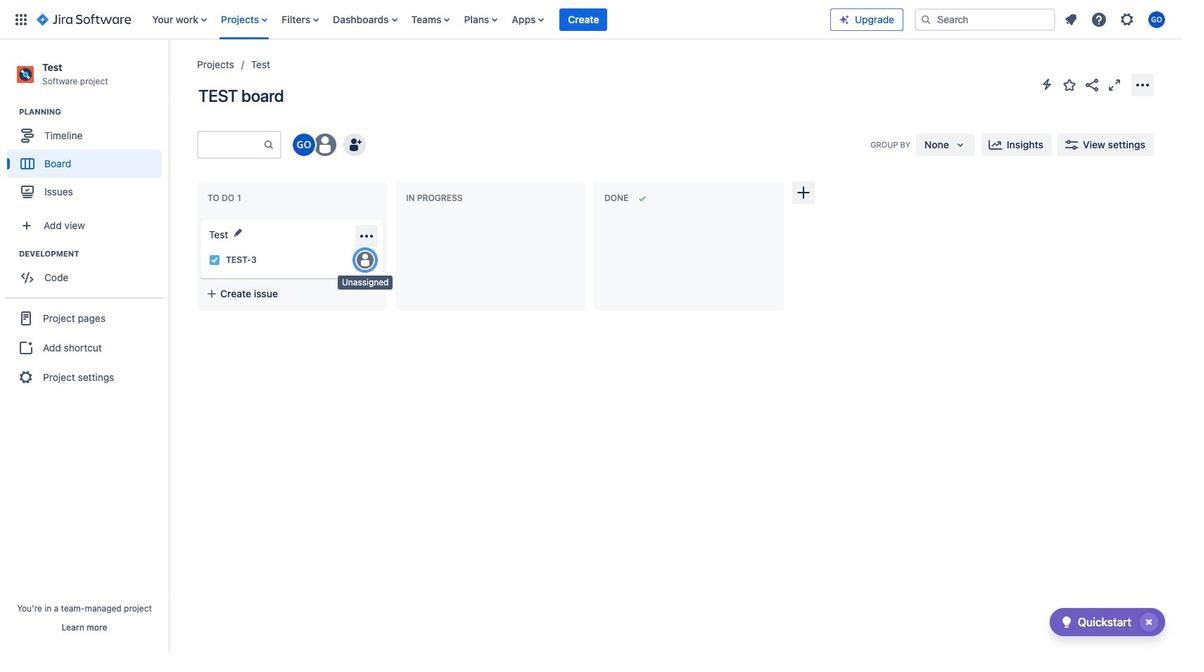 Task type: vqa. For each thing, say whether or not it's contained in the screenshot.
Timeline grid
no



Task type: describe. For each thing, give the bounding box(es) containing it.
1 horizontal spatial list
[[1058, 7, 1174, 32]]

help image
[[1091, 11, 1108, 28]]

more actions image
[[1134, 76, 1151, 93]]

group for development icon
[[7, 249, 168, 296]]

automations menu button icon image
[[1039, 76, 1056, 93]]

heading for development icon's group
[[19, 249, 168, 260]]

create issue image
[[191, 210, 208, 227]]

enter full screen image
[[1106, 76, 1123, 93]]

more actions for test-3 test image
[[358, 228, 375, 245]]

planning image
[[2, 104, 19, 120]]

star test board image
[[1061, 76, 1078, 93]]

sidebar navigation image
[[153, 56, 184, 84]]

Search this board text field
[[198, 132, 263, 158]]

dismiss quickstart image
[[1138, 612, 1160, 634]]

task image
[[209, 255, 220, 266]]

0 horizontal spatial list
[[145, 0, 830, 39]]

2 vertical spatial group
[[6, 298, 163, 398]]

settings image
[[1119, 11, 1136, 28]]

heading for group corresponding to planning image
[[19, 106, 168, 118]]

to do element
[[208, 193, 244, 203]]

search image
[[920, 14, 932, 25]]

development image
[[2, 246, 19, 263]]

add people image
[[346, 137, 363, 153]]



Task type: locate. For each thing, give the bounding box(es) containing it.
1 vertical spatial heading
[[19, 249, 168, 260]]

your profile and settings image
[[1148, 11, 1165, 28]]

notifications image
[[1063, 11, 1079, 28]]

jira software image
[[37, 11, 131, 28], [37, 11, 131, 28]]

heading
[[19, 106, 168, 118], [19, 249, 168, 260]]

1 vertical spatial group
[[7, 249, 168, 296]]

tooltip
[[338, 276, 393, 290]]

banner
[[0, 0, 1182, 39]]

check image
[[1058, 614, 1075, 631]]

primary element
[[8, 0, 830, 39]]

edit summary image
[[233, 228, 244, 239]]

Search field
[[915, 8, 1056, 31]]

list
[[145, 0, 830, 39], [1058, 7, 1174, 32]]

create column image
[[795, 184, 812, 201]]

appswitcher icon image
[[13, 11, 30, 28]]

None search field
[[915, 8, 1056, 31]]

0 vertical spatial group
[[7, 106, 168, 211]]

2 heading from the top
[[19, 249, 168, 260]]

group
[[7, 106, 168, 211], [7, 249, 168, 296], [6, 298, 163, 398]]

list item
[[560, 0, 608, 39]]

0 vertical spatial heading
[[19, 106, 168, 118]]

1 heading from the top
[[19, 106, 168, 118]]

sidebar element
[[0, 39, 169, 654]]

group for planning image
[[7, 106, 168, 211]]



